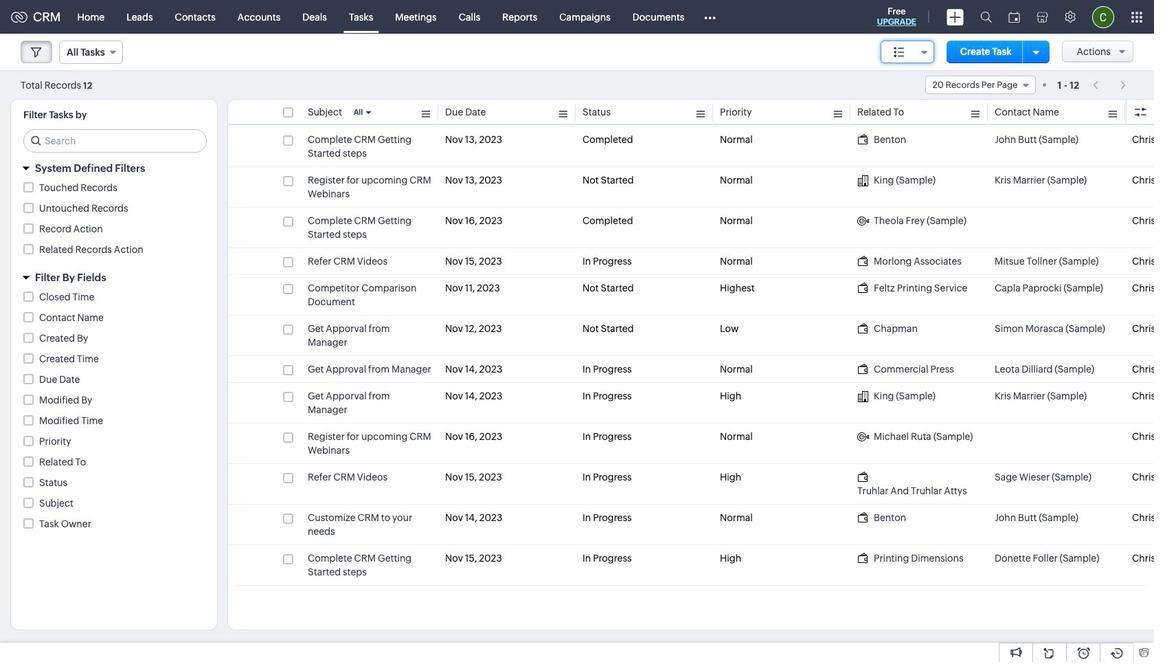 Task type: vqa. For each thing, say whether or not it's contained in the screenshot.
size Field
yes



Task type: locate. For each thing, give the bounding box(es) containing it.
profile image
[[1093, 6, 1115, 28]]

profile element
[[1085, 0, 1123, 33]]

create menu element
[[939, 0, 973, 33]]

None field
[[59, 41, 123, 64], [881, 41, 935, 63], [926, 76, 1036, 94], [59, 41, 123, 64], [926, 76, 1036, 94]]

size image
[[894, 46, 905, 58]]

row group
[[228, 126, 1155, 586]]

Other Modules field
[[696, 6, 726, 28]]

navigation
[[1087, 75, 1134, 95]]

create menu image
[[947, 9, 964, 25]]



Task type: describe. For each thing, give the bounding box(es) containing it.
search image
[[981, 11, 993, 23]]

none field size
[[881, 41, 935, 63]]

search element
[[973, 0, 1001, 34]]

logo image
[[11, 11, 27, 22]]

Search text field
[[24, 130, 206, 152]]

calendar image
[[1009, 11, 1021, 22]]



